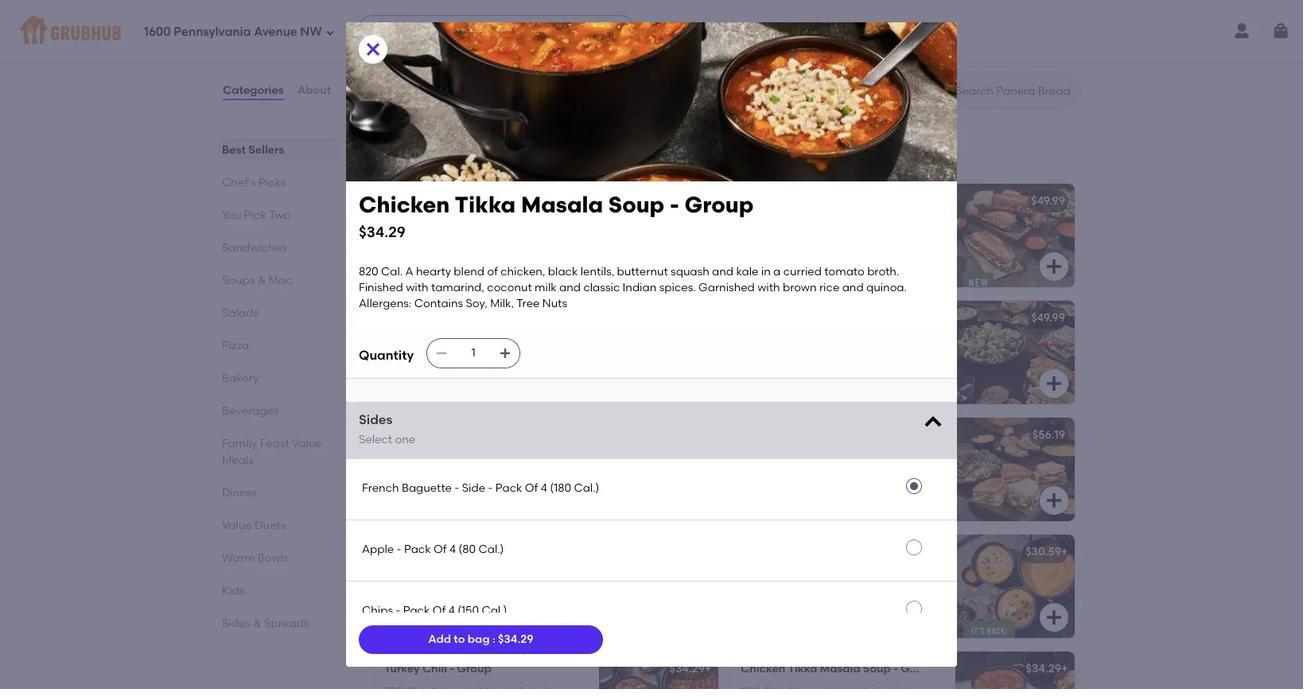 Task type: vqa. For each thing, say whether or not it's contained in the screenshot.
sandwiches tab
yes



Task type: locate. For each thing, give the bounding box(es) containing it.
whole
[[486, 217, 518, 230], [843, 217, 875, 230], [415, 265, 447, 279], [772, 265, 804, 279], [486, 334, 518, 347], [843, 334, 875, 347], [901, 350, 933, 364], [393, 366, 425, 380], [856, 366, 888, 380], [486, 451, 518, 464], [843, 451, 875, 464], [545, 467, 577, 481], [521, 483, 553, 497], [486, 568, 518, 581]]

chocolate inside a meal to feed the whole family. includes 4 half sandwiches, 1 whole salad, 1 quart of soup, 1 whole french baguette, and 4 chocolate chippers. serves 4-6.
[[870, 499, 927, 513]]

a inside "a meal to feed the whole family, including 4 half sandwiches, 1 whole salad, 1 group soup and 1 whole french baguette. serves 4-6."
[[384, 451, 392, 464]]

apple up chips
[[362, 543, 394, 557]]

feed down the 3 flatbread pizza family feast
[[439, 334, 463, 347]]

of inside 820 cal. a hearty blend of chicken, black lentils, butternut squash and kale in a curried tomato broth. finished with tamarind, coconut milk and classic indian spices. garnished with brown rice and quinoa. allergens: contains soy, milk, tree nuts
[[487, 265, 498, 278]]

quart inside a meal to feed the whole family. includes 4 half sandwiches, 1 whole salad, 1 quart of soup, 1 whole french baguette, and 4 chocolate chippers. serves 4-6.
[[784, 483, 816, 497]]

sides for sides select one
[[359, 412, 393, 427]]

4 toasted baguette family feast image
[[956, 184, 1075, 288]]

a down select
[[384, 451, 392, 464]]

meal for a meal to feed the whole family, including 4 half sandwiches, 1 whole salad, 1 group soup and 1 whole french baguette. serves 4-6.
[[395, 451, 422, 464]]

family. inside a meal to feed the whole family. includes 4 half sandwiches, 1 whole salad, 1 quart of soup, and 1 whole french baguette. serves 4-6.
[[521, 568, 556, 581]]

tamarind,
[[431, 281, 485, 295]]

0 horizontal spatial $34.29 +
[[670, 662, 712, 676]]

family, up chipper
[[877, 334, 913, 347]]

0 vertical spatial salad,
[[741, 366, 774, 380]]

and
[[712, 265, 734, 278], [384, 265, 406, 279], [741, 265, 762, 279], [559, 281, 581, 295], [842, 281, 864, 295], [559, 350, 581, 364], [794, 382, 815, 396], [490, 483, 512, 497], [836, 499, 858, 513], [509, 600, 530, 614]]

1 horizontal spatial of
[[487, 265, 498, 278]]

curried
[[784, 265, 822, 278]]

a inside a meal to feed the whole family. including any 4 toasted baguettes, 1 group soup or group mac & cheese, and 1 whole salad. serves 4-6.
[[741, 217, 749, 230]]

1 vertical spatial premium
[[741, 428, 790, 442]]

family down baguette.
[[436, 545, 472, 559]]

$34.29 +
[[670, 662, 712, 676], [1026, 662, 1068, 676]]

soup inside a meal to feed the whole family. including any 4 toasted baguettes, 1 group soup or group mac & cheese, and 1 whole salad. serves 4-6.
[[776, 249, 802, 263]]

2 vertical spatial of
[[462, 600, 473, 614]]

the inside a meal to feed the whole family. includes 4 half sandwiches, 1 whole salad, 1 quart of soup, 1 whole french baguette, and 4 chocolate chippers. serves 4-6.
[[822, 451, 840, 464]]

meal for a meal to feed the whole family, including 4 half sandwiches, 1 whole salad, 1 group soup, 1 whole french baguette and 4 chocolate chipper cookies. serves 4-6.
[[752, 334, 779, 347]]

2 $49.99 from the top
[[1032, 311, 1066, 325]]

soup, inside a meal to feed the whole family. includes 4 half sandwiches, 1 whole salad, 1 quart of soup, and 1 whole french baguette. serves 4-6.
[[476, 600, 506, 614]]

1 vertical spatial soup,
[[476, 600, 506, 614]]

feed for a meal to feed the whole family. includes 4 half sandwiches, 1 whole salad, 1 quart of soup, 1 whole french baguette, and 4 chocolate chippers. serves 4-6.
[[795, 451, 820, 464]]

1 vertical spatial meals
[[222, 454, 254, 467]]

serves
[[485, 265, 520, 279], [842, 265, 877, 279], [468, 366, 504, 380], [790, 399, 825, 412], [480, 499, 515, 513], [795, 516, 831, 529], [480, 616, 515, 630]]

meal inside a meal to feed the whole family. including any 4 toasted baguettes, 1 group soup or group mac & cheese, and 1 whole salad. serves 4-6.
[[752, 217, 779, 230]]

group left soup,
[[783, 366, 815, 380]]

the up soup,
[[822, 334, 840, 347]]

sandwiches, up (150
[[466, 584, 534, 598]]

1 vertical spatial sandwiches,
[[469, 467, 536, 481]]

pizza down salads
[[222, 339, 249, 353]]

salad, up the baguette
[[741, 366, 774, 380]]

0 horizontal spatial soup,
[[476, 600, 506, 614]]

feast up black
[[532, 194, 562, 208]]

to for a meal to feed the whole family, including 4 half sandwiches, 1 whole salad, 1 group soup and 1 whole french baguette. serves 4-6.
[[425, 451, 436, 464]]

feed inside a meal to feed the whole family, including any 3 flatbread pizzas and 2 whole salads. serves 4-6.
[[439, 334, 463, 347]]

soup up baguette.
[[461, 483, 488, 497]]

2 horizontal spatial apple
[[828, 43, 860, 56]]

value down beverages tab
[[292, 437, 322, 450]]

cal.) right (80
[[479, 543, 504, 557]]

0 horizontal spatial of
[[462, 600, 473, 614]]

none inside 90 cal. organic apple juice. allergens: none
[[796, 59, 824, 72]]

half inside a meal to feed the whole family, including 4 half sandwiches, 1 whole salad, 1 group soup, 1 whole french baguette and 4 chocolate chipper cookies. serves 4-6.
[[802, 350, 823, 364]]

1 baguettes, from the left
[[514, 233, 573, 247]]

1 vertical spatial apple
[[828, 43, 860, 56]]

kids tab
[[222, 583, 333, 599]]

2 vertical spatial cal.)
[[482, 604, 507, 618]]

including up 'in'
[[741, 233, 791, 247]]

blend
[[454, 265, 485, 278]]

1 none from the left
[[440, 59, 467, 72]]

quart up baguette,
[[784, 483, 816, 497]]

0 vertical spatial quart
[[784, 483, 816, 497]]

1 vertical spatial half
[[441, 584, 463, 598]]

1 horizontal spatial soup
[[863, 662, 891, 676]]

to inside a meal to feed the whole family. includes 4 half sandwiches, 1 whole salad, 1 quart of soup, 1 whole french baguette, and 4 chocolate chippers. serves 4-6.
[[782, 451, 793, 464]]

squash
[[671, 265, 710, 278]]

orange juice
[[384, 20, 459, 34]]

salad, up turkey
[[384, 600, 419, 614]]

sandwiches, up soup,
[[826, 350, 892, 364]]

1 vertical spatial quart
[[428, 600, 460, 614]]

cal.
[[404, 43, 426, 56], [757, 43, 779, 56], [381, 265, 403, 278]]

1 vertical spatial half
[[446, 467, 466, 481]]

in
[[761, 265, 771, 278]]

1 including from the left
[[384, 233, 434, 247]]

cal.) right (150
[[482, 604, 507, 618]]

1 vertical spatial pack
[[404, 543, 431, 557]]

4 left (80
[[450, 543, 456, 557]]

whole up tamarind,
[[415, 265, 447, 279]]

2 horizontal spatial soup
[[893, 545, 921, 559]]

family. inside the a meal to feed the whole family. including any 3 toasted baguettes, 1 group soup or group mac & cheese, and 1 whole salad. serves 4-6.
[[521, 217, 556, 230]]

0 vertical spatial $49.99
[[1032, 194, 1066, 208]]

chips - pack of 4 (150 cal.) button
[[346, 581, 957, 642]]

select
[[359, 433, 392, 447]]

baguette
[[440, 194, 491, 208], [797, 194, 847, 208], [402, 482, 452, 495]]

1 $49.99 from the top
[[1032, 194, 1066, 208]]

none for premium
[[440, 59, 467, 72]]

:
[[493, 633, 496, 646]]

warm bowls tab
[[222, 550, 333, 567]]

cal. for 90
[[757, 43, 779, 56]]

allergens: for 160
[[384, 59, 437, 72]]

1 salad. from the left
[[450, 265, 482, 279]]

cal. right "160"
[[404, 43, 426, 56]]

6. up quinoa.
[[891, 265, 900, 279]]

french
[[891, 366, 928, 380], [362, 482, 399, 495], [384, 499, 421, 513], [741, 499, 778, 513], [384, 616, 421, 630]]

1 vertical spatial chocolate
[[870, 499, 927, 513]]

1 horizontal spatial salad,
[[741, 483, 775, 497]]

allergens: down "160"
[[384, 59, 437, 72]]

sandwiches, inside a meal to feed the whole family. includes 4 half sandwiches, 1 whole salad, 1 quart of soup, 1 whole french baguette, and 4 chocolate chippers. serves 4-6.
[[823, 467, 891, 481]]

1 horizontal spatial salad.
[[806, 265, 839, 279]]

none for organic
[[796, 59, 824, 72]]

feed
[[439, 217, 463, 230], [795, 217, 820, 230], [439, 334, 463, 347], [795, 334, 820, 347], [439, 451, 463, 464], [795, 451, 820, 464], [439, 568, 463, 581]]

whole up french baguette - side - pack of 4 (180 cal.)
[[486, 451, 518, 464]]

0 vertical spatial chocolate
[[827, 382, 884, 396]]

feed for a meal to feed the whole family. includes 4 half sandwiches, 1 whole salad, 1 quart of soup, and 1 whole french baguette. serves 4-6.
[[439, 568, 463, 581]]

black
[[548, 265, 578, 278]]

including inside a meal to feed the whole family, including 4 half sandwiches, 1 whole salad, 1 group soup, 1 whole french baguette and 4 chocolate chipper cookies. serves 4-6.
[[741, 350, 791, 364]]

and left 'a'
[[741, 265, 762, 279]]

2 $34.29 + from the left
[[1026, 662, 1068, 676]]

sides down kids
[[222, 617, 251, 630]]

any inside the a meal to feed the whole family. including any 3 toasted baguettes, 1 group soup or group mac & cheese, and 1 whole salad. serves 4-6.
[[437, 233, 457, 247]]

masala
[[521, 191, 603, 218], [820, 662, 861, 676]]

baguette for 3
[[440, 194, 491, 208]]

2 vertical spatial pack
[[403, 604, 430, 618]]

including inside "a meal to feed the whole family, including 4 half sandwiches, 1 whole salad, 1 group soup and 1 whole french baguette. serves 4-6."
[[384, 467, 434, 481]]

soup,
[[818, 366, 847, 380]]

1 horizontal spatial soup
[[461, 483, 488, 497]]

the inside the a meal to feed the whole family. including any 3 toasted baguettes, 1 group soup or group mac & cheese, and 1 whole salad. serves 4-6.
[[466, 217, 484, 230]]

6. down french baguette - side - pack of 4 (180 cal.)
[[529, 499, 538, 513]]

1 horizontal spatial cheese,
[[892, 249, 934, 263]]

0 horizontal spatial baguettes,
[[514, 233, 573, 247]]

half for baguette.
[[441, 584, 463, 598]]

2 vertical spatial apple
[[362, 543, 394, 557]]

0 horizontal spatial including
[[384, 233, 434, 247]]

4 left the (180
[[541, 482, 547, 495]]

milk
[[535, 281, 557, 295]]

sandwiches, inside a meal to feed the whole family. includes 4 half sandwiches, 1 whole salad, 1 quart of soup, and 1 whole french baguette. serves 4-6.
[[466, 584, 534, 598]]

0 horizontal spatial value
[[222, 519, 252, 532]]

the inside "a meal to feed the whole family, including 4 half sandwiches, 1 whole salad, 1 group soup and 1 whole french baguette. serves 4-6."
[[466, 451, 484, 464]]

and right the baguette
[[794, 382, 815, 396]]

1 vertical spatial organic
[[781, 43, 825, 56]]

chef's picks tab
[[222, 174, 333, 191]]

a inside a meal to feed the whole family, including any 3 flatbread pizzas and 2 whole salads. serves 4-6.
[[384, 334, 392, 347]]

serves up quinoa.
[[842, 265, 877, 279]]

salad. for 4
[[806, 265, 839, 279]]

the down the 3 flatbread pizza family feast
[[466, 334, 484, 347]]

4- up premium family feast with cookies on the right bottom of page
[[828, 399, 839, 412]]

1 vertical spatial tikka
[[788, 662, 818, 676]]

chips - pack of 4 (150 cal.)
[[362, 604, 507, 618]]

meal inside a meal to feed the whole family. includes 4 half sandwiches, 1 whole salad, 1 quart of soup, and 1 whole french baguette. serves 4-6.
[[395, 568, 422, 581]]

meal inside a meal to feed the whole family, including 4 half sandwiches, 1 whole salad, 1 group soup, 1 whole french baguette and 4 chocolate chipper cookies. serves 4-6.
[[752, 334, 779, 347]]

including for a meal to feed the whole family, including any 3 flatbread pizzas and 2 whole salads. serves 4-6.
[[384, 350, 434, 364]]

1 horizontal spatial includes
[[741, 467, 786, 481]]

& left mac
[[258, 274, 266, 287]]

salad, inside a meal to feed the whole family, including 4 half sandwiches, 1 whole salad, 1 group soup, 1 whole french baguette and 4 chocolate chipper cookies. serves 4-6.
[[741, 366, 774, 380]]

1 horizontal spatial salad,
[[741, 366, 774, 380]]

premium for premium family feast with cookies
[[741, 428, 790, 442]]

the down 3 toasted baguette family feast
[[466, 217, 484, 230]]

1 horizontal spatial sides
[[359, 412, 393, 427]]

1 horizontal spatial with
[[758, 281, 780, 295]]

group
[[384, 249, 417, 263], [462, 249, 494, 263], [741, 249, 773, 263], [819, 249, 851, 263], [783, 366, 815, 380], [426, 483, 459, 497]]

2 vertical spatial value
[[222, 519, 252, 532]]

toasted inside a meal to feed the whole family. including any 4 toasted baguettes, 1 group soup or group mac & cheese, and 1 whole salad. serves 4-6.
[[825, 233, 868, 247]]

to for a meal to feed the whole family, including any 3 flatbread pizzas and 2 whole salads. serves 4-6.
[[425, 334, 436, 347]]

premium down the orange juice
[[429, 43, 477, 56]]

flatbread left pizzas
[[468, 350, 521, 364]]

1 $34.29 + from the left
[[670, 662, 712, 676]]

1 vertical spatial flatbread
[[468, 350, 521, 364]]

0 vertical spatial half
[[802, 350, 823, 364]]

two
[[269, 208, 291, 222]]

0 horizontal spatial salad,
[[384, 483, 417, 497]]

family
[[372, 147, 427, 167], [493, 194, 530, 208], [850, 194, 886, 208], [482, 311, 518, 325], [384, 428, 421, 442], [792, 428, 829, 442], [222, 437, 257, 450], [436, 545, 472, 559]]

0 horizontal spatial cal.
[[381, 265, 403, 278]]

categories button
[[222, 62, 285, 119]]

1 vertical spatial salad,
[[384, 600, 419, 614]]

cal. inside 90 cal. organic apple juice. allergens: none
[[757, 43, 779, 56]]

tomato
[[825, 265, 865, 278]]

meal up the hearty
[[395, 217, 422, 230]]

2 vertical spatial soup
[[863, 662, 891, 676]]

a for a meal to feed the whole family. including any 3 toasted baguettes, 1 group soup or group mac & cheese, and 1 whole salad. serves 4-6.
[[384, 217, 392, 230]]

sandwiches, inside a meal to feed the whole family, including 4 half sandwiches, 1 whole salad, 1 group soup, 1 whole french baguette and 4 chocolate chipper cookies. serves 4-6.
[[826, 350, 892, 364]]

pizza tab
[[222, 337, 333, 354]]

dinner tab
[[222, 485, 333, 501]]

quart for baguette,
[[784, 483, 816, 497]]

4 inside "a meal to feed the whole family, including 4 half sandwiches, 1 whole salad, 1 group soup and 1 whole french baguette. serves 4-6."
[[437, 467, 443, 481]]

half for and
[[798, 467, 820, 481]]

soup for chicken tikka masala soup - group $34.29
[[609, 191, 665, 218]]

1 horizontal spatial masala
[[820, 662, 861, 676]]

to inside a meal to feed the whole family, including 4 half sandwiches, 1 whole salad, 1 group soup, 1 whole french baguette and 4 chocolate chipper cookies. serves 4-6.
[[782, 334, 793, 347]]

1 horizontal spatial tikka
[[788, 662, 818, 676]]

a up chips
[[384, 568, 392, 581]]

baguette up a meal to feed the whole family. including any 4 toasted baguettes, 1 group soup or group mac & cheese, and 1 whole salad. serves 4-6.
[[797, 194, 847, 208]]

salad, for french
[[384, 483, 417, 497]]

baguette inside french baguette - side - pack of 4 (180 cal.) button
[[402, 482, 452, 495]]

4 up chips - pack of 4 (150 cal.)
[[432, 584, 439, 598]]

6. up milk
[[534, 265, 543, 279]]

allergens: down 90
[[741, 59, 794, 72]]

$34.29 + for chicken tikka masala soup - group
[[1026, 662, 1068, 676]]

mac for 3
[[497, 249, 522, 263]]

whole right 2
[[393, 366, 425, 380]]

feast inside tab
[[260, 437, 289, 450]]

baguettes, up broth.
[[871, 233, 929, 247]]

1 vertical spatial pizza
[[222, 339, 249, 353]]

feed for a meal to feed the whole family, including any 3 flatbread pizzas and 2 whole salads. serves 4-6.
[[439, 334, 463, 347]]

meal inside a meal to feed the whole family, including any 3 flatbread pizzas and 2 whole salads. serves 4-6.
[[395, 334, 422, 347]]

1 vertical spatial masala
[[820, 662, 861, 676]]

1 mac from the left
[[497, 249, 522, 263]]

sides
[[359, 412, 393, 427], [222, 617, 251, 630]]

meal inside a meal to feed the whole family. includes 4 half sandwiches, 1 whole salad, 1 quart of soup, 1 whole french baguette, and 4 chocolate chippers. serves 4-6.
[[752, 451, 779, 464]]

sides up select
[[359, 412, 393, 427]]

salad, inside a meal to feed the whole family. includes 4 half sandwiches, 1 whole salad, 1 quart of soup, and 1 whole french baguette. serves 4-6.
[[384, 600, 419, 614]]

2 salad. from the left
[[806, 265, 839, 279]]

sides & spreads tab
[[222, 615, 333, 632]]

broth.
[[868, 265, 900, 278]]

1 horizontal spatial chicken
[[741, 662, 786, 676]]

meal
[[395, 217, 422, 230], [752, 217, 779, 230], [395, 334, 422, 347], [752, 334, 779, 347], [395, 451, 422, 464], [752, 451, 779, 464], [395, 568, 422, 581]]

4- up 'coconut'
[[523, 265, 534, 279]]

family, inside a meal to feed the whole family, including any 3 flatbread pizzas and 2 whole salads. serves 4-6.
[[521, 334, 556, 347]]

family, up the (180
[[521, 451, 556, 464]]

0 horizontal spatial sandwiches,
[[466, 584, 534, 598]]

tikka for chicken tikka masala soup - group
[[788, 662, 818, 676]]

to inside "a meal to feed the whole family, including 4 half sandwiches, 1 whole salad, 1 group soup and 1 whole french baguette. serves 4-6."
[[425, 451, 436, 464]]

sandwiches, inside "a meal to feed the whole family, including 4 half sandwiches, 1 whole salad, 1 group soup and 1 whole french baguette. serves 4-6."
[[469, 467, 536, 481]]

sandwiches, for and
[[466, 584, 534, 598]]

any for a meal to feed the whole family. including any 3 toasted baguettes, 1 group soup or group mac & cheese, and 1 whole salad. serves 4-6.
[[437, 233, 457, 247]]

and right side
[[490, 483, 512, 497]]

whole up the (180
[[545, 467, 577, 481]]

2 horizontal spatial cal.
[[757, 43, 779, 56]]

sandwiches, for 1
[[826, 350, 892, 364]]

nw
[[300, 24, 322, 39]]

2 none from the left
[[796, 59, 824, 72]]

whole inside a meal to feed the whole family. includes 4 half sandwiches, 1 whole salad, 1 quart of soup, 1 whole french baguette, and 4 chocolate chippers. serves 4-6.
[[843, 451, 875, 464]]

and inside a meal to feed the whole family, including 4 half sandwiches, 1 whole salad, 1 group soup, 1 whole french baguette and 4 chocolate chipper cookies. serves 4-6.
[[794, 382, 815, 396]]

2 horizontal spatial value
[[481, 147, 528, 167]]

and inside a meal to feed the whole family. includes 4 half sandwiches, 1 whole salad, 1 quart of soup, and 1 whole french baguette. serves 4-6.
[[509, 600, 530, 614]]

1 horizontal spatial half
[[802, 350, 823, 364]]

quart up baguette.
[[428, 600, 460, 614]]

juice up 160 cal. premium orange juice. allergens: none
[[429, 20, 459, 34]]

family, inside "a meal to feed the whole family, including 4 half sandwiches, 1 whole salad, 1 group soup and 1 whole french baguette. serves 4-6."
[[521, 451, 556, 464]]

the down (80
[[466, 568, 484, 581]]

meal for a meal to feed the whole family. including any 4 toasted baguettes, 1 group soup or group mac & cheese, and 1 whole salad. serves 4-6.
[[752, 217, 779, 230]]

Search Panera Bread search field
[[954, 84, 1076, 99]]

classic
[[584, 281, 620, 295]]

1 vertical spatial cal.)
[[479, 543, 504, 557]]

1 vertical spatial soup
[[893, 545, 921, 559]]

toasted up tomato
[[825, 233, 868, 247]]

1 horizontal spatial sandwiches,
[[823, 467, 891, 481]]

1 vertical spatial chicken
[[741, 662, 786, 676]]

& left the spreads
[[253, 617, 262, 630]]

0 vertical spatial chicken
[[359, 191, 450, 218]]

0 vertical spatial meals
[[532, 147, 582, 167]]

baguette for 4
[[797, 194, 847, 208]]

apple - pack of 4 (80 cal.)
[[362, 543, 504, 557]]

0 horizontal spatial salad.
[[450, 265, 482, 279]]

feed inside the a meal to feed the whole family. including any 3 toasted baguettes, 1 group soup or group mac & cheese, and 1 whole salad. serves 4-6.
[[439, 217, 463, 230]]

tree
[[517, 297, 540, 311]]

salad, inside a meal to feed the whole family. includes 4 half sandwiches, 1 whole salad, 1 quart of soup, 1 whole french baguette, and 4 chocolate chippers. serves 4-6.
[[741, 483, 775, 497]]

soup, for serves
[[476, 600, 506, 614]]

french up chipper
[[891, 366, 928, 380]]

of up add
[[433, 604, 446, 618]]

garnished
[[699, 281, 755, 295]]

chocolate down soup,
[[827, 382, 884, 396]]

meal up quantity
[[395, 334, 422, 347]]

1 vertical spatial $49.99
[[1032, 311, 1066, 325]]

vegetarian autumn squash soup - group image
[[956, 535, 1075, 638]]

or inside the a meal to feed the whole family. including any 3 toasted baguettes, 1 group soup or group mac & cheese, and 1 whole salad. serves 4-6.
[[448, 249, 459, 263]]

meal inside the a meal to feed the whole family. including any 3 toasted baguettes, 1 group soup or group mac & cheese, and 1 whole salad. serves 4-6.
[[395, 217, 422, 230]]

to for a meal to feed the whole family. includes 4 half sandwiches, 1 whole salad, 1 quart of soup, and 1 whole french baguette. serves 4-6.
[[425, 568, 436, 581]]

a meal to feed the whole family, including 4 half sandwiches, 1 whole salad, 1 group soup, 1 whole french baguette and 4 chocolate chipper cookies. serves 4-6.
[[741, 334, 933, 412]]

6.
[[534, 265, 543, 279], [891, 265, 900, 279], [517, 366, 527, 380], [839, 399, 848, 412], [529, 499, 538, 513], [844, 516, 854, 529], [529, 616, 538, 630]]

tikka inside the chicken tikka masala soup - group $34.29
[[455, 191, 516, 218]]

turkey chili - group image
[[599, 652, 719, 689]]

including for a meal to feed the whole family, including 4 half sandwiches, 1 whole salad, 1 group soup, 1 whole french baguette and 4 chocolate chipper cookies. serves 4-6.
[[741, 350, 791, 364]]

0 horizontal spatial or
[[448, 249, 459, 263]]

soup, up baguette,
[[832, 483, 863, 497]]

a meal to feed the whole family. including any 4 toasted baguettes, 1 group soup or group mac & cheese, and 1 whole salad. serves 4-6.
[[741, 217, 936, 279]]

quart for french
[[428, 600, 460, 614]]

family feast with cookies image
[[956, 301, 1075, 405]]

chicken,
[[501, 265, 546, 278]]

of up baguette,
[[819, 483, 830, 497]]

half
[[798, 467, 820, 481], [441, 584, 463, 598]]

salad, for baguette,
[[741, 483, 775, 497]]

soup up the hearty
[[419, 249, 446, 263]]

1 vertical spatial sandwiches,
[[466, 584, 534, 598]]

family, up pizzas
[[521, 334, 556, 347]]

salad,
[[741, 366, 774, 380], [384, 483, 417, 497]]

family feast value meals
[[372, 147, 582, 167], [222, 437, 322, 467]]

soup for 3
[[419, 249, 446, 263]]

svg image
[[1272, 21, 1291, 41], [688, 83, 707, 102], [499, 347, 512, 360], [922, 411, 945, 434], [1045, 491, 1064, 510], [1045, 608, 1064, 627]]

sandwiches tab
[[222, 240, 333, 256]]

whole
[[900, 467, 934, 481], [872, 483, 906, 497], [543, 584, 578, 598], [540, 600, 574, 614]]

duets
[[255, 519, 286, 532]]

allergens: inside 160 cal. premium orange juice. allergens: none
[[384, 59, 437, 72]]

to for a meal to feed the whole family, including 4 half sandwiches, 1 whole salad, 1 group soup, 1 whole french baguette and 4 chocolate chipper cookies. serves 4-6.
[[782, 334, 793, 347]]

0 horizontal spatial tikka
[[455, 191, 516, 218]]

of for a meal to feed the whole family. includes 4 half sandwiches, 1 whole salad, 1 quart of soup, and 1 whole french baguette. serves 4-6.
[[462, 600, 473, 614]]

family down beverages
[[222, 437, 257, 450]]

family, for 6.
[[521, 334, 556, 347]]

kale
[[736, 265, 759, 278]]

chicken tikka masala soup - group image
[[956, 652, 1075, 689]]

cheese, for a meal to feed the whole family. including any 4 toasted baguettes, 1 group soup or group mac & cheese, and 1 whole salad. serves 4-6.
[[892, 249, 934, 263]]

mac inside the a meal to feed the whole family. including any 3 toasted baguettes, 1 group soup or group mac & cheese, and 1 whole salad. serves 4-6.
[[497, 249, 522, 263]]

dinner
[[222, 486, 257, 500]]

family feast image
[[599, 418, 719, 522]]

2 including from the left
[[741, 233, 791, 247]]

meal up 'in'
[[752, 217, 779, 230]]

to for a meal to feed the whole family. includes 4 half sandwiches, 1 whole salad, 1 quart of soup, 1 whole french baguette, and 4 chocolate chippers. serves 4-6.
[[782, 451, 793, 464]]

a inside the a meal to feed the whole family. including any 3 toasted baguettes, 1 group soup or group mac & cheese, and 1 whole salad. serves 4-6.
[[384, 217, 392, 230]]

allergens: inside 90 cal. organic apple juice. allergens: none
[[741, 59, 794, 72]]

1 horizontal spatial cal.
[[404, 43, 426, 56]]

autumn
[[804, 545, 848, 559]]

includes for french
[[384, 584, 429, 598]]

family.
[[521, 217, 556, 230], [877, 217, 912, 230], [877, 451, 912, 464], [521, 568, 556, 581]]

0 horizontal spatial meals
[[222, 454, 254, 467]]

2 mac from the left
[[853, 249, 878, 263]]

soups & mac
[[222, 274, 292, 287]]

1 horizontal spatial soup,
[[832, 483, 863, 497]]

pizza down soy,
[[450, 311, 479, 325]]

family feast
[[384, 428, 453, 442]]

0 horizontal spatial family feast value meals
[[222, 437, 322, 467]]

flatbread down contains
[[394, 311, 448, 325]]

serves down baguette,
[[795, 516, 831, 529]]

1 horizontal spatial none
[[796, 59, 824, 72]]

group for chicken tikka masala soup - group $34.29
[[685, 191, 754, 218]]

bakery tab
[[222, 370, 333, 387]]

whole right side
[[521, 483, 553, 497]]

organic inside 90 cal. organic apple juice. allergens: none
[[781, 43, 825, 56]]

baguettes, for 4 toasted baguette family feast
[[871, 233, 929, 247]]

including up the hearty
[[384, 233, 434, 247]]

pack for (80
[[404, 543, 431, 557]]

soup
[[609, 191, 665, 218], [893, 545, 921, 559], [863, 662, 891, 676]]

0 vertical spatial sides
[[359, 412, 393, 427]]

chicken for chicken tikka masala soup - group $34.29
[[359, 191, 450, 218]]

1 horizontal spatial half
[[798, 467, 820, 481]]

0 horizontal spatial salad,
[[384, 600, 419, 614]]

includes inside a meal to feed the whole family. includes 4 half sandwiches, 1 whole salad, 1 quart of soup, 1 whole french baguette, and 4 chocolate chippers. serves 4-6.
[[741, 467, 786, 481]]

pack for (150
[[403, 604, 430, 618]]

turkey
[[384, 662, 420, 676]]

best sellers tab
[[222, 142, 333, 158]]

$30.59 +
[[1026, 545, 1068, 559]]

Input item quantity number field
[[456, 339, 491, 367]]

including down one
[[384, 467, 434, 481]]

2 baguettes, from the left
[[871, 233, 929, 247]]

2 horizontal spatial soup
[[776, 249, 802, 263]]

+ for turkey chili - group
[[705, 662, 712, 676]]

feed up soup,
[[795, 334, 820, 347]]

cal. inside 160 cal. premium orange juice. allergens: none
[[404, 43, 426, 56]]

baguettes, inside the a meal to feed the whole family. including any 3 toasted baguettes, 1 group soup or group mac & cheese, and 1 whole salad. serves 4-6.
[[514, 233, 573, 247]]

sandwiches,
[[826, 350, 892, 364], [469, 467, 536, 481]]

0 vertical spatial family feast value meals
[[372, 147, 582, 167]]

4 up baguette,
[[789, 467, 795, 481]]

chicken for chicken tikka masala soup - group
[[741, 662, 786, 676]]

feed up side
[[439, 451, 463, 464]]

chicken inside the chicken tikka masala soup - group $34.29
[[359, 191, 450, 218]]

or for 4
[[805, 249, 816, 263]]

french left baguette.
[[384, 499, 421, 513]]

toasted
[[393, 194, 437, 208], [750, 194, 794, 208], [469, 233, 512, 247], [825, 233, 868, 247]]

1 vertical spatial of
[[819, 483, 830, 497]]

cal.) for chips - pack of 4 (150 cal.)
[[482, 604, 507, 618]]

a meal to feed the whole family, including 4 half sandwiches, 1 whole salad, 1 group soup and 1 whole french baguette. serves 4-6.
[[384, 451, 577, 513]]

serves inside "a meal to feed the whole family, including 4 half sandwiches, 1 whole salad, 1 group soup and 1 whole french baguette. serves 4-6."
[[480, 499, 515, 513]]

includes inside a meal to feed the whole family. includes 4 half sandwiches, 1 whole salad, 1 quart of soup, and 1 whole french baguette. serves 4-6.
[[384, 584, 429, 598]]

any up curried
[[793, 233, 813, 247]]

soup, for 4
[[832, 483, 863, 497]]

0 vertical spatial sandwiches,
[[823, 467, 891, 481]]

half inside a meal to feed the whole family. includes 4 half sandwiches, 1 whole salad, 1 quart of soup, and 1 whole french baguette. serves 4-6.
[[441, 584, 463, 598]]

of for a meal to feed the whole family. includes 4 half sandwiches, 1 whole salad, 1 quart of soup, 1 whole french baguette, and 4 chocolate chippers. serves 4-6.
[[819, 483, 830, 497]]

cheese, up black
[[535, 249, 577, 263]]

family. inside a meal to feed the whole family. includes 4 half sandwiches, 1 whole salad, 1 quart of soup, 1 whole french baguette, and 4 chocolate chippers. serves 4-6.
[[877, 451, 912, 464]]

4- inside the a meal to feed the whole family. including any 3 toasted baguettes, 1 group soup or group mac & cheese, and 1 whole salad. serves 4-6.
[[523, 265, 534, 279]]

you pick two tab
[[222, 207, 333, 224]]

1 vertical spatial includes
[[384, 584, 429, 598]]

of right 'blend'
[[487, 265, 498, 278]]

4 left (150
[[449, 604, 455, 618]]

6. inside a meal to feed the whole family. includes 4 half sandwiches, 1 whole salad, 1 quart of soup, 1 whole french baguette, and 4 chocolate chippers. serves 4-6.
[[844, 516, 854, 529]]

search icon image
[[930, 81, 949, 100]]

0 horizontal spatial sandwiches,
[[469, 467, 536, 481]]

meal down "cookies."
[[752, 451, 779, 464]]

family, for whole
[[877, 334, 913, 347]]

quart
[[784, 483, 816, 497], [428, 600, 460, 614]]

1 vertical spatial salad,
[[384, 483, 417, 497]]

including up 2
[[384, 350, 434, 364]]

salad. up rice
[[806, 265, 839, 279]]

feed down premium family feast
[[439, 568, 463, 581]]

salad.
[[450, 265, 482, 279], [806, 265, 839, 279]]

family feast value meals up dinner tab
[[222, 437, 322, 467]]

half inside a meal to feed the whole family. includes 4 half sandwiches, 1 whole salad, 1 quart of soup, 1 whole french baguette, and 4 chocolate chippers. serves 4-6.
[[798, 467, 820, 481]]

soup
[[419, 249, 446, 263], [776, 249, 802, 263], [461, 483, 488, 497]]

whole down 3 toasted baguette family feast
[[486, 217, 518, 230]]

160
[[384, 43, 402, 56]]

0 horizontal spatial none
[[440, 59, 467, 72]]

french inside a meal to feed the whole family, including 4 half sandwiches, 1 whole salad, 1 group soup, 1 whole french baguette and 4 chocolate chipper cookies. serves 4-6.
[[891, 366, 928, 380]]

french baguette - side - pack of 4 (180 cal.) button
[[346, 459, 957, 519]]

organic apple juice
[[741, 20, 854, 34]]

to inside a meal to feed the whole family. including any 4 toasted baguettes, 1 group soup or group mac & cheese, and 1 whole salad. serves 4-6.
[[782, 217, 793, 230]]

half inside "a meal to feed the whole family, including 4 half sandwiches, 1 whole salad, 1 group soup and 1 whole french baguette. serves 4-6."
[[446, 467, 466, 481]]

0 vertical spatial of
[[487, 265, 498, 278]]

meals
[[532, 147, 582, 167], [222, 454, 254, 467]]

a for a meal to feed the whole family. includes 4 half sandwiches, 1 whole salad, 1 quart of soup, 1 whole french baguette, and 4 chocolate chippers. serves 4-6.
[[741, 451, 749, 464]]

0 horizontal spatial includes
[[384, 584, 429, 598]]

to inside the a meal to feed the whole family. including any 3 toasted baguettes, 1 group soup or group mac & cheese, and 1 whole salad. serves 4-6.
[[425, 217, 436, 230]]

4-
[[523, 265, 534, 279], [880, 265, 891, 279], [506, 366, 517, 380], [828, 399, 839, 412], [518, 499, 529, 513], [833, 516, 844, 529], [518, 616, 529, 630]]

the inside a meal to feed the whole family, including any 3 flatbread pizzas and 2 whole salads. serves 4-6.
[[466, 334, 484, 347]]

whole right soup,
[[856, 366, 888, 380]]

quinoa.
[[867, 281, 907, 295]]

soup for chicken tikka masala soup - group
[[863, 662, 891, 676]]

of
[[525, 482, 538, 495], [434, 543, 447, 557], [433, 604, 446, 618]]

including
[[384, 350, 434, 364], [741, 350, 791, 364], [384, 467, 434, 481]]

including inside a meal to feed the whole family. including any 4 toasted baguettes, 1 group soup or group mac & cheese, and 1 whole salad. serves 4-6.
[[741, 233, 791, 247]]

pizza inside tab
[[222, 339, 249, 353]]

feed for a meal to feed the whole family. including any 4 toasted baguettes, 1 group soup or group mac & cheese, and 1 whole salad. serves 4-6.
[[795, 217, 820, 230]]

soup,
[[832, 483, 863, 497], [476, 600, 506, 614]]

$34.29
[[359, 223, 406, 241], [498, 633, 534, 646], [670, 662, 705, 676], [1026, 662, 1062, 676]]

svg image
[[368, 25, 381, 37], [325, 27, 335, 37], [364, 40, 383, 59], [1045, 83, 1064, 102], [688, 257, 707, 276], [1045, 257, 1064, 276], [435, 347, 448, 360], [688, 374, 707, 393], [1045, 374, 1064, 393]]

sandwiches
[[222, 241, 287, 255]]

4- up quinoa.
[[880, 265, 891, 279]]

and up add to bag : $34.29
[[509, 600, 530, 614]]

0 horizontal spatial soup
[[609, 191, 665, 218]]

2 cheese, from the left
[[892, 249, 934, 263]]

any for a meal to feed the whole family, including any 3 flatbread pizzas and 2 whole salads. serves 4-6.
[[437, 350, 457, 364]]

+ for chicken tikka masala soup - group
[[1062, 662, 1068, 676]]

beverages
[[222, 404, 279, 418]]

a inside a meal to feed the whole family. includes 4 half sandwiches, 1 whole salad, 1 quart of soup, 1 whole french baguette, and 4 chocolate chippers. serves 4-6.
[[741, 451, 749, 464]]

salad. inside a meal to feed the whole family. including any 4 toasted baguettes, 1 group soup or group mac & cheese, and 1 whole salad. serves 4-6.
[[806, 265, 839, 279]]

2 or from the left
[[805, 249, 816, 263]]

a up kale
[[741, 217, 749, 230]]

0 horizontal spatial juice
[[429, 20, 459, 34]]

feed down the '4 toasted baguette family feast' at the top right
[[795, 217, 820, 230]]

about
[[297, 83, 331, 97]]

any up "salads."
[[437, 350, 457, 364]]

0 horizontal spatial quart
[[428, 600, 460, 614]]

1 horizontal spatial juice
[[824, 20, 854, 34]]

0 horizontal spatial sides
[[222, 617, 251, 630]]

1 vertical spatial sides
[[222, 617, 251, 630]]

sides inside sides select one
[[359, 412, 393, 427]]

& inside tab
[[258, 274, 266, 287]]

or for 3
[[448, 249, 459, 263]]

cal.)
[[574, 482, 600, 495], [479, 543, 504, 557], [482, 604, 507, 618]]

1 horizontal spatial including
[[741, 233, 791, 247]]

a meal to feed the whole family. includes 4 half sandwiches, 1 whole salad, 1 quart of soup, 1 whole french baguette, and 4 chocolate chippers. serves 4-6.
[[741, 451, 934, 529]]

apple
[[788, 20, 821, 34], [828, 43, 860, 56], [362, 543, 394, 557]]

cal. up finished
[[381, 265, 403, 278]]

any inside a meal to feed the whole family, including any 3 flatbread pizzas and 2 whole salads. serves 4-6.
[[437, 350, 457, 364]]

chocolate up squash at the bottom of page
[[870, 499, 927, 513]]

cheese, inside a meal to feed the whole family. including any 4 toasted baguettes, 1 group soup or group mac & cheese, and 1 whole salad. serves 4-6.
[[892, 249, 934, 263]]

half for soup,
[[802, 350, 823, 364]]

sides & spreads
[[222, 617, 309, 630]]

1 horizontal spatial or
[[805, 249, 816, 263]]

1 horizontal spatial flatbread
[[468, 350, 521, 364]]

1 or from the left
[[448, 249, 459, 263]]

to up "salads."
[[425, 334, 436, 347]]

1 horizontal spatial pizza
[[450, 311, 479, 325]]

1 cheese, from the left
[[535, 249, 577, 263]]

1 horizontal spatial mac
[[853, 249, 878, 263]]

feed inside a meal to feed the whole family, including 4 half sandwiches, 1 whole salad, 1 group soup, 1 whole french baguette and 4 chocolate chipper cookies. serves 4-6.
[[795, 334, 820, 347]]



Task type: describe. For each thing, give the bounding box(es) containing it.
the for a meal to feed the whole family, including any 3 flatbread pizzas and 2 whole salads. serves 4-6.
[[466, 334, 484, 347]]

3 toasted baguette family feast
[[384, 194, 562, 208]]

toasted up the hearty
[[393, 194, 437, 208]]

one
[[395, 433, 416, 447]]

$34.29 + for turkey chili - group
[[670, 662, 712, 676]]

4- inside a meal to feed the whole family. including any 4 toasted baguettes, 1 group soup or group mac & cheese, and 1 whole salad. serves 4-6.
[[880, 265, 891, 279]]

any for a meal to feed the whole family. including any 4 toasted baguettes, 1 group soup or group mac & cheese, and 1 whole salad. serves 4-6.
[[793, 233, 813, 247]]

group up 'in'
[[741, 249, 773, 263]]

toasted inside the a meal to feed the whole family. including any 3 toasted baguettes, 1 group soup or group mac & cheese, and 1 whole salad. serves 4-6.
[[469, 233, 512, 247]]

4 right $43.69
[[741, 194, 748, 208]]

bowls
[[258, 551, 288, 565]]

group inside a meal to feed the whole family, including 4 half sandwiches, 1 whole salad, 1 group soup, 1 whole french baguette and 4 chocolate chipper cookies. serves 4-6.
[[783, 366, 815, 380]]

6. inside a meal to feed the whole family, including any 3 flatbread pizzas and 2 whole salads. serves 4-6.
[[517, 366, 527, 380]]

including for a meal to feed the whole family, including 4 half sandwiches, 1 whole salad, 1 group soup and 1 whole french baguette. serves 4-6.
[[384, 467, 434, 481]]

organic apple juice image
[[956, 10, 1075, 113]]

whole down milk,
[[486, 334, 518, 347]]

beverages tab
[[222, 403, 333, 419]]

half for soup
[[446, 467, 466, 481]]

family down reviews 'button'
[[372, 147, 427, 167]]

whole up brown on the top of page
[[772, 265, 804, 279]]

3 flatbread pizza family feast image
[[599, 301, 719, 405]]

premium for premium family feast
[[384, 545, 433, 559]]

serves inside the a meal to feed the whole family. including any 3 toasted baguettes, 1 group soup or group mac & cheese, and 1 whole salad. serves 4-6.
[[485, 265, 520, 279]]

cal.) for apple - pack of 4 (80 cal.)
[[479, 543, 504, 557]]

french inside a meal to feed the whole family. includes 4 half sandwiches, 1 whole salad, 1 quart of soup, 1 whole french baguette, and 4 chocolate chippers. serves 4-6.
[[741, 499, 778, 513]]

1600 pennsylvania avenue nw
[[144, 24, 322, 39]]

value duets tab
[[222, 517, 333, 534]]

whole inside a meal to feed the whole family. includes 4 half sandwiches, 1 whole salad, 1 quart of soup, and 1 whole french baguette. serves 4-6.
[[486, 568, 518, 581]]

french inside "a meal to feed the whole family, including 4 half sandwiches, 1 whole salad, 1 group soup and 1 whole french baguette. serves 4-6."
[[384, 499, 421, 513]]

$30.59
[[1026, 545, 1062, 559]]

you pick two
[[222, 208, 291, 222]]

2 juice from the left
[[824, 20, 854, 34]]

6. inside "a meal to feed the whole family, including 4 half sandwiches, 1 whole salad, 1 group soup and 1 whole french baguette. serves 4-6."
[[529, 499, 538, 513]]

family. for a meal to feed the whole family. includes 4 half sandwiches, 1 whole salad, 1 quart of soup, 1 whole french baguette, and 4 chocolate chippers. serves 4-6.
[[877, 451, 912, 464]]

1 horizontal spatial family feast value meals
[[372, 147, 582, 167]]

picks
[[259, 176, 286, 189]]

soups & mac tab
[[222, 272, 333, 289]]

serves inside a meal to feed the whole family. includes 4 half sandwiches, 1 whole salad, 1 quart of soup, and 1 whole french baguette. serves 4-6.
[[480, 616, 515, 630]]

1 juice from the left
[[429, 20, 459, 34]]

a for a meal to feed the whole family. includes 4 half sandwiches, 1 whole salad, 1 quart of soup, and 1 whole french baguette. serves 4-6.
[[384, 568, 392, 581]]

meal for a meal to feed the whole family. including any 3 toasted baguettes, 1 group soup or group mac & cheese, and 1 whole salad. serves 4-6.
[[395, 217, 422, 230]]

value inside tab
[[292, 437, 322, 450]]

1 with from the left
[[406, 281, 429, 295]]

svg image inside "main navigation" navigation
[[1272, 21, 1291, 41]]

4 down soup,
[[818, 382, 825, 396]]

cal. for 160
[[404, 43, 426, 56]]

main navigation navigation
[[0, 0, 1304, 62]]

spices.
[[659, 281, 696, 295]]

group up tomato
[[819, 249, 851, 263]]

apple - pack of 4 (80 cal.) button
[[346, 520, 957, 581]]

toasted up 'a'
[[750, 194, 794, 208]]

4- inside a meal to feed the whole family, including 4 half sandwiches, 1 whole salad, 1 group soup, 1 whole french baguette and 4 chocolate chipper cookies. serves 4-6.
[[828, 399, 839, 412]]

tikka for chicken tikka masala soup - group $34.29
[[455, 191, 516, 218]]

3 inside a meal to feed the whole family, including any 3 flatbread pizzas and 2 whole salads. serves 4-6.
[[459, 350, 466, 364]]

feed for a meal to feed the whole family, including 4 half sandwiches, 1 whole salad, 1 group soup and 1 whole french baguette. serves 4-6.
[[439, 451, 463, 464]]

sandwiches, for and
[[469, 467, 536, 481]]

orange
[[384, 20, 426, 34]]

2 with from the left
[[758, 281, 780, 295]]

0 vertical spatial pack
[[496, 482, 522, 495]]

4 inside a meal to feed the whole family. including any 4 toasted baguettes, 1 group soup or group mac & cheese, and 1 whole salad. serves 4-6.
[[816, 233, 823, 247]]

the for a meal to feed the whole family. includes 4 half sandwiches, 1 whole salad, 1 quart of soup, and 1 whole french baguette. serves 4-6.
[[466, 568, 484, 581]]

a for a meal to feed the whole family, including any 3 flatbread pizzas and 2 whole salads. serves 4-6.
[[384, 334, 392, 347]]

feast up a meal to feed the whole family. includes 4 half sandwiches, 1 whole salad, 1 quart of soup, and 1 whole french baguette. serves 4-6.
[[475, 545, 505, 559]]

family, for 1
[[521, 451, 556, 464]]

french baguette - side - pack of 4 (180 cal.)
[[362, 482, 600, 495]]

chef's
[[222, 176, 256, 189]]

meals inside family feast value meals
[[222, 454, 254, 467]]

the for a meal to feed the whole family, including 4 half sandwiches, 1 whole salad, 1 group soup and 1 whole french baguette. serves 4-6.
[[466, 451, 484, 464]]

0 vertical spatial value
[[481, 147, 528, 167]]

& inside a meal to feed the whole family. including any 4 toasted baguettes, 1 group soup or group mac & cheese, and 1 whole salad. serves 4-6.
[[881, 249, 889, 263]]

salad, for french
[[384, 600, 419, 614]]

$4.29
[[680, 20, 709, 34]]

serves inside a meal to feed the whole family. including any 4 toasted baguettes, 1 group soup or group mac & cheese, and 1 whole salad. serves 4-6.
[[842, 265, 877, 279]]

family up a meal to feed the whole family. includes 4 half sandwiches, 1 whole salad, 1 quart of soup, 1 whole french baguette, and 4 chocolate chippers. serves 4-6.
[[792, 428, 829, 442]]

chicken tikka masala soup - group $34.29
[[359, 191, 754, 241]]

0 vertical spatial of
[[525, 482, 538, 495]]

6. inside the a meal to feed the whole family. including any 3 toasted baguettes, 1 group soup or group mac & cheese, and 1 whole salad. serves 4-6.
[[534, 265, 543, 279]]

the for a meal to feed the whole family, including 4 half sandwiches, 1 whole salad, 1 group soup, 1 whole french baguette and 4 chocolate chipper cookies. serves 4-6.
[[822, 334, 840, 347]]

masala for chicken tikka masala soup - group $34.29
[[521, 191, 603, 218]]

2
[[384, 366, 391, 380]]

including for a meal to feed the whole family. including any 4 toasted baguettes, 1 group soup or group mac & cheese, and 1 whole salad. serves 4-6.
[[741, 233, 791, 247]]

family down 2
[[384, 428, 421, 442]]

chippers.
[[741, 516, 793, 529]]

4 down brown on the top of page
[[793, 350, 800, 364]]

mac
[[269, 274, 292, 287]]

premium family feast with cookies image
[[956, 418, 1075, 522]]

family inside tab
[[222, 437, 257, 450]]

whole up soup,
[[843, 334, 875, 347]]

a for a meal to feed the whole family, including 4 half sandwiches, 1 whole salad, 1 group soup, 1 whole french baguette and 4 chocolate chipper cookies. serves 4-6.
[[741, 334, 749, 347]]

baguette,
[[781, 499, 834, 513]]

3 inside the a meal to feed the whole family. including any 3 toasted baguettes, 1 group soup or group mac & cheese, and 1 whole salad. serves 4-6.
[[460, 233, 466, 247]]

4- inside a meal to feed the whole family. includes 4 half sandwiches, 1 whole salad, 1 quart of soup, 1 whole french baguette, and 4 chocolate chippers. serves 4-6.
[[833, 516, 844, 529]]

pick
[[244, 208, 266, 222]]

family feast value meals inside tab
[[222, 437, 322, 467]]

0 vertical spatial organic
[[741, 20, 786, 34]]

group for vegetarian autumn squash soup - group
[[931, 545, 966, 559]]

allergens: for 90
[[741, 59, 794, 72]]

kids
[[222, 584, 245, 598]]

whole down the '4 toasted baguette family feast' at the top right
[[843, 217, 875, 230]]

squash
[[850, 545, 891, 559]]

$56.19
[[1033, 428, 1066, 442]]

and inside "a meal to feed the whole family, including 4 half sandwiches, 1 whole salad, 1 group soup and 1 whole french baguette. serves 4-6."
[[490, 483, 512, 497]]

includes for baguette,
[[741, 467, 786, 481]]

hearty
[[416, 265, 451, 278]]

0 vertical spatial pizza
[[450, 311, 479, 325]]

sides for sides & spreads
[[222, 617, 251, 630]]

1 horizontal spatial apple
[[788, 20, 821, 34]]

(150
[[458, 604, 479, 618]]

group inside "a meal to feed the whole family, including 4 half sandwiches, 1 whole salad, 1 group soup and 1 whole french baguette. serves 4-6."
[[426, 483, 459, 497]]

indian
[[623, 281, 657, 295]]

sandwiches, for 1
[[823, 467, 891, 481]]

avenue
[[254, 24, 297, 39]]

the for a meal to feed the whole family. including any 3 toasted baguettes, 1 group soup or group mac & cheese, and 1 whole salad. serves 4-6.
[[466, 217, 484, 230]]

value duets
[[222, 519, 286, 532]]

baguette.
[[424, 499, 477, 513]]

serves inside a meal to feed the whole family, including any 3 flatbread pizzas and 2 whole salads. serves 4-6.
[[468, 366, 504, 380]]

and down black
[[559, 281, 581, 295]]

a meal to feed the whole family. including any 3 toasted baguettes, 1 group soup or group mac & cheese, and 1 whole salad. serves 4-6.
[[384, 217, 579, 279]]

feast down tree
[[520, 311, 550, 325]]

salad. for 3
[[450, 265, 482, 279]]

cookies.
[[741, 399, 787, 412]]

you
[[222, 208, 242, 222]]

& inside tab
[[253, 617, 262, 630]]

side
[[462, 482, 485, 495]]

$34.29 inside the chicken tikka masala soup - group $34.29
[[359, 223, 406, 241]]

a
[[774, 265, 781, 278]]

baguette.
[[424, 616, 477, 630]]

meal for a meal to feed the whole family. includes 4 half sandwiches, 1 whole salad, 1 quart of soup, and 1 whole french baguette. serves 4-6.
[[395, 568, 422, 581]]

serves inside a meal to feed the whole family, including 4 half sandwiches, 1 whole salad, 1 group soup, 1 whole french baguette and 4 chocolate chipper cookies. serves 4-6.
[[790, 399, 825, 412]]

brown
[[783, 281, 817, 295]]

- inside the chicken tikka masala soup - group $34.29
[[670, 191, 679, 218]]

add
[[428, 633, 451, 646]]

6. inside a meal to feed the whole family. includes 4 half sandwiches, 1 whole salad, 1 quart of soup, and 1 whole french baguette. serves 4-6.
[[529, 616, 538, 630]]

sides select one
[[359, 412, 416, 447]]

soy,
[[466, 297, 488, 311]]

a meal to feed the whole family. includes 4 half sandwiches, 1 whole salad, 1 quart of soup, and 1 whole french baguette. serves 4-6.
[[384, 568, 578, 630]]

french inside button
[[362, 482, 399, 495]]

feed for a meal to feed the whole family, including 4 half sandwiches, 1 whole salad, 1 group soup, 1 whole french baguette and 4 chocolate chipper cookies. serves 4-6.
[[795, 334, 820, 347]]

vegetarian autumn squash soup - group
[[741, 545, 966, 559]]

whole up chipper
[[901, 350, 933, 364]]

and inside a meal to feed the whole family. includes 4 half sandwiches, 1 whole salad, 1 quart of soup, 1 whole french baguette, and 4 chocolate chippers. serves 4-6.
[[836, 499, 858, 513]]

spreads
[[264, 617, 309, 630]]

chef's picks
[[222, 176, 286, 189]]

feast up 3 toasted baguette family feast
[[431, 147, 478, 167]]

lentils,
[[581, 265, 615, 278]]

1 horizontal spatial meals
[[532, 147, 582, 167]]

6. inside a meal to feed the whole family, including 4 half sandwiches, 1 whole salad, 1 group soup, 1 whole french baguette and 4 chocolate chipper cookies. serves 4-6.
[[839, 399, 848, 412]]

and up the garnished at the right of the page
[[712, 265, 734, 278]]

to for a meal to feed the whole family. including any 4 toasted baguettes, 1 group soup or group mac & cheese, and 1 whole salad. serves 4-6.
[[782, 217, 793, 230]]

820
[[359, 265, 379, 278]]

family. for a meal to feed the whole family. including any 3 toasted baguettes, 1 group soup or group mac & cheese, and 1 whole salad. serves 4-6.
[[521, 217, 556, 230]]

mac for 4
[[853, 249, 878, 263]]

4 inside a meal to feed the whole family. includes 4 half sandwiches, 1 whole salad, 1 quart of soup, and 1 whole french baguette. serves 4-6.
[[432, 584, 439, 598]]

apple inside button
[[362, 543, 394, 557]]

premium family feast
[[384, 545, 505, 559]]

1600
[[144, 24, 171, 39]]

$43.69
[[674, 194, 709, 208]]

(180
[[550, 482, 571, 495]]

a inside 820 cal. a hearty blend of chicken, black lentils, butternut squash and kale in a curried tomato broth. finished with tamarind, coconut milk and classic indian spices. garnished with brown rice and quinoa. allergens: contains soy, milk, tree nuts
[[406, 265, 414, 278]]

sellers
[[249, 143, 284, 157]]

group up the hearty
[[384, 249, 417, 263]]

bag
[[468, 633, 490, 646]]

cheese, for a meal to feed the whole family. including any 3 toasted baguettes, 1 group soup or group mac & cheese, and 1 whole salad. serves 4-6.
[[535, 249, 577, 263]]

salads.
[[428, 366, 466, 380]]

group up 'blend'
[[462, 249, 494, 263]]

90
[[741, 43, 754, 56]]

family up the a meal to feed the whole family. including any 3 toasted baguettes, 1 group soup or group mac & cheese, and 1 whole salad. serves 4-6.
[[493, 194, 530, 208]]

rice
[[820, 281, 840, 295]]

group for chicken tikka masala soup - group
[[901, 662, 936, 676]]

premium family feast with cookies
[[741, 428, 936, 442]]

serves inside a meal to feed the whole family. includes 4 half sandwiches, 1 whole salad, 1 quart of soup, 1 whole french baguette, and 4 chocolate chippers. serves 4-6.
[[795, 516, 831, 529]]

allergens: inside 820 cal. a hearty blend of chicken, black lentils, butternut squash and kale in a curried tomato broth. finished with tamarind, coconut milk and classic indian spices. garnished with brown rice and quinoa. allergens: contains soy, milk, tree nuts
[[359, 297, 412, 311]]

feast up broth.
[[889, 194, 919, 208]]

masala for chicken tikka masala soup - group
[[820, 662, 861, 676]]

meal for a meal to feed the whole family, including any 3 flatbread pizzas and 2 whole salads. serves 4-6.
[[395, 334, 422, 347]]

of for (80
[[434, 543, 447, 557]]

salads tab
[[222, 305, 333, 322]]

baguettes, for 3 toasted baguette family feast
[[514, 233, 573, 247]]

chicken tikka masala soup - group
[[741, 662, 936, 676]]

soups
[[222, 274, 255, 287]]

finished
[[359, 281, 403, 295]]

french inside a meal to feed the whole family. includes 4 half sandwiches, 1 whole salad, 1 quart of soup, and 1 whole french baguette. serves 4-6.
[[384, 616, 421, 630]]

a meal to feed the whole family, including any 3 flatbread pizzas and 2 whole salads. serves 4-6.
[[384, 334, 581, 380]]

about button
[[297, 62, 332, 119]]

chocolate inside a meal to feed the whole family, including 4 half sandwiches, 1 whole salad, 1 group soup, 1 whole french baguette and 4 chocolate chipper cookies. serves 4-6.
[[827, 382, 884, 396]]

apple inside 90 cal. organic apple juice. allergens: none
[[828, 43, 860, 56]]

family down milk,
[[482, 311, 518, 325]]

quantity
[[359, 348, 414, 363]]

the for a meal to feed the whole family. including any 4 toasted baguettes, 1 group soup or group mac & cheese, and 1 whole salad. serves 4-6.
[[822, 217, 840, 230]]

and inside a meal to feed the whole family, including any 3 flatbread pizzas and 2 whole salads. serves 4-6.
[[559, 350, 581, 364]]

including for a meal to feed the whole family. including any 3 toasted baguettes, 1 group soup or group mac & cheese, and 1 whole salad. serves 4-6.
[[384, 233, 434, 247]]

chili
[[422, 662, 447, 676]]

family. for a meal to feed the whole family. includes 4 half sandwiches, 1 whole salad, 1 quart of soup, and 1 whole french baguette. serves 4-6.
[[521, 568, 556, 581]]

cal. for 820
[[381, 265, 403, 278]]

a for a meal to feed the whole family, including 4 half sandwiches, 1 whole salad, 1 group soup and 1 whole french baguette. serves 4-6.
[[384, 451, 392, 464]]

feast left with
[[831, 428, 861, 442]]

flatbread inside a meal to feed the whole family, including any 3 flatbread pizzas and 2 whole salads. serves 4-6.
[[468, 350, 521, 364]]

add to bag : $34.29
[[428, 633, 534, 646]]

& inside the a meal to feed the whole family. including any 3 toasted baguettes, 1 group soup or group mac & cheese, and 1 whole salad. serves 4-6.
[[524, 249, 533, 263]]

feed for a meal to feed the whole family. including any 3 toasted baguettes, 1 group soup or group mac & cheese, and 1 whole salad. serves 4-6.
[[439, 217, 463, 230]]

4- inside a meal to feed the whole family, including any 3 flatbread pizzas and 2 whole salads. serves 4-6.
[[506, 366, 517, 380]]

value inside tab
[[222, 519, 252, 532]]

family. for a meal to feed the whole family. including any 4 toasted baguettes, 1 group soup or group mac & cheese, and 1 whole salad. serves 4-6.
[[877, 217, 912, 230]]

+ for vegetarian autumn squash soup - group
[[1062, 545, 1068, 559]]

juice.
[[522, 43, 550, 56]]

to down baguette.
[[454, 633, 465, 646]]

feast right one
[[423, 428, 453, 442]]

salad, for baguette
[[741, 366, 774, 380]]

orange juice image
[[599, 10, 719, 113]]

premium family feast image
[[599, 535, 719, 638]]

chipper
[[887, 382, 931, 396]]

3 toasted baguette family feast image
[[599, 184, 719, 288]]

4- inside "a meal to feed the whole family, including 4 half sandwiches, 1 whole salad, 1 group soup and 1 whole french baguette. serves 4-6."
[[518, 499, 529, 513]]

nuts
[[543, 297, 567, 311]]

premium inside 160 cal. premium orange juice. allergens: none
[[429, 43, 477, 56]]

0 vertical spatial flatbread
[[394, 311, 448, 325]]

$49.99 for a meal to feed the whole family, including 4 half sandwiches, 1 whole salad, 1 group soup, 1 whole french baguette and 4 chocolate chipper cookies. serves 4-6.
[[1032, 311, 1066, 325]]

the for a meal to feed the whole family. includes 4 half sandwiches, 1 whole salad, 1 quart of soup, 1 whole french baguette, and 4 chocolate chippers. serves 4-6.
[[822, 451, 840, 464]]

turkey chili - group
[[384, 662, 492, 676]]

soup inside "a meal to feed the whole family, including 4 half sandwiches, 1 whole salad, 1 group soup and 1 whole french baguette. serves 4-6."
[[461, 483, 488, 497]]

family feast value meals tab
[[222, 435, 333, 469]]

0 vertical spatial cal.)
[[574, 482, 600, 495]]

and inside a meal to feed the whole family. including any 4 toasted baguettes, 1 group soup or group mac & cheese, and 1 whole salad. serves 4-6.
[[741, 265, 762, 279]]

4 up squash at the bottom of page
[[860, 499, 867, 513]]

baguette
[[741, 382, 791, 396]]

6. inside a meal to feed the whole family. including any 4 toasted baguettes, 1 group soup or group mac & cheese, and 1 whole salad. serves 4-6.
[[891, 265, 900, 279]]

820 cal. a hearty blend of chicken, black lentils, butternut squash and kale in a curried tomato broth. finished with tamarind, coconut milk and classic indian spices. garnished with brown rice and quinoa. allergens: contains soy, milk, tree nuts
[[359, 265, 910, 311]]

and inside the a meal to feed the whole family. including any 3 toasted baguettes, 1 group soup or group mac & cheese, and 1 whole salad. serves 4-6.
[[384, 265, 406, 279]]

warm bowls
[[222, 551, 288, 565]]

soup for 4
[[776, 249, 802, 263]]

family up a meal to feed the whole family. including any 4 toasted baguettes, 1 group soup or group mac & cheese, and 1 whole salad. serves 4-6.
[[850, 194, 886, 208]]

bakery
[[222, 372, 259, 385]]

4- inside a meal to feed the whole family. includes 4 half sandwiches, 1 whole salad, 1 quart of soup, and 1 whole french baguette. serves 4-6.
[[518, 616, 529, 630]]

and down tomato
[[842, 281, 864, 295]]

coconut
[[487, 281, 532, 295]]

to for a meal to feed the whole family. including any 3 toasted baguettes, 1 group soup or group mac & cheese, and 1 whole salad. serves 4-6.
[[425, 217, 436, 230]]

soup for vegetarian autumn squash soup - group
[[893, 545, 921, 559]]

meal for a meal to feed the whole family. includes 4 half sandwiches, 1 whole salad, 1 quart of soup, 1 whole french baguette, and 4 chocolate chippers. serves 4-6.
[[752, 451, 779, 464]]

juice.
[[863, 43, 895, 56]]



